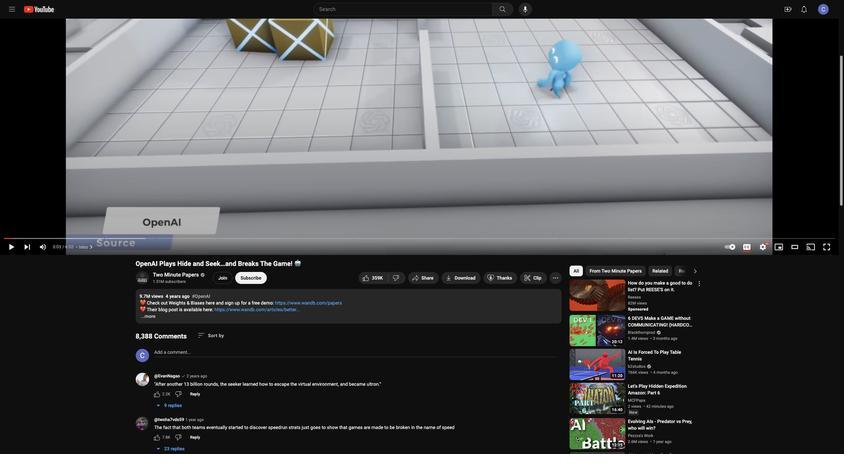 Task type: describe. For each thing, give the bounding box(es) containing it.
1 year ago link
[[186, 417, 204, 423]]

tab list containing all
[[570, 263, 724, 279]]

win?
[[646, 426, 656, 431]]

a inside "how do you make a good to do list? put reese's on it. reeses 82m views sponsored"
[[667, 280, 669, 286]]

seek…and
[[206, 260, 236, 268]]

their
[[147, 307, 157, 312]]

ago for 2 years ago
[[201, 374, 207, 379]]

a right add
[[164, 350, 166, 355]]

join
[[218, 275, 227, 281]]

13
[[184, 382, 189, 387]]

6 inside '6 devs make a game without communicating! (hardcore edition)'
[[628, 316, 631, 321]]

2 years ago
[[187, 374, 207, 379]]

reeses
[[628, 295, 641, 300]]

Join text field
[[218, 275, 227, 281]]

ago for 42 minutes ago
[[668, 404, 674, 409]]

1.51m
[[153, 279, 164, 284]]

1 horizontal spatial the
[[260, 260, 272, 268]]

free
[[252, 300, 260, 306]]

thanks button
[[484, 272, 518, 284]]

16:40 link
[[570, 383, 626, 415]]

1 do from the left
[[639, 280, 644, 286]]

speedrun
[[268, 425, 288, 430]]

predator
[[658, 419, 676, 424]]

prey,
[[683, 419, 693, 424]]

started
[[229, 425, 243, 430]]

intro element
[[79, 239, 88, 255]]

are
[[364, 425, 371, 430]]

9.7m views
[[140, 294, 163, 299]]

•
[[76, 245, 77, 250]]

"after another 13 billion rounds, the seeker learned how to escape the virtual environment, and became ultron."
[[154, 382, 381, 387]]

2 that from the left
[[340, 425, 348, 430]]

from
[[590, 268, 601, 274]]

evolving
[[628, 419, 646, 424]]

out
[[161, 300, 168, 306]]

3 months ago
[[654, 336, 678, 341]]

escape
[[275, 382, 290, 387]]

views for 2.6m views
[[638, 439, 649, 444]]

comments
[[154, 332, 187, 340]]

broken
[[396, 425, 410, 430]]

who
[[628, 426, 637, 431]]

hidden
[[649, 384, 664, 389]]

share button
[[408, 272, 439, 284]]

1.4m views
[[628, 336, 649, 341]]

clip button
[[521, 272, 547, 284]]

year inside the @twoha7vds59 1 year ago the fact that both teams eventually started to discover speedrun strats just goes to show that games are made to be broken in the name of speed
[[189, 418, 196, 422]]

communicating!
[[628, 322, 668, 328]]

reply for the fact that both teams eventually started to discover speedrun strats just goes to show that games are made to be broken in the name of speed
[[190, 435, 200, 440]]

7.8k likes element
[[162, 434, 170, 440]]

7.8k
[[162, 435, 170, 440]]

hide
[[177, 260, 191, 268]]

6 devs make a game without communicating! (hardcore edition) by blackthornprod 1,415,226 views 3 months ago 20 minutes element
[[628, 315, 696, 334]]

views for 2 views
[[632, 404, 642, 409]]

new
[[630, 410, 638, 415]]

sponsored
[[628, 307, 649, 312]]

to inside "how do you make a good to do list? put reese's on it. reeses 82m views sponsored"
[[682, 280, 686, 286]]

0 horizontal spatial papers
[[182, 272, 199, 278]]

Add a comment... text field
[[154, 350, 191, 355]]

here:
[[203, 307, 213, 312]]

ago inside the @twoha7vds59 1 year ago the fact that both teams eventually started to discover speedrun strats just goes to show that games are made to be broken in the name of speed
[[197, 418, 204, 422]]

virtual
[[298, 382, 311, 387]]

-
[[655, 419, 657, 424]]

reese's
[[646, 287, 664, 292]]

discover
[[250, 425, 267, 430]]

🤖
[[294, 260, 302, 268]]

from two minute papers
[[590, 268, 642, 274]]

made
[[372, 425, 383, 430]]

let's play hidden expedition amazon: part 6 by mcfpapa 2 views 42 minutes ago 16 minutes element
[[628, 383, 696, 396]]

of
[[437, 425, 441, 430]]

reply text field for the fact that both teams eventually started to discover speedrun strats just goes to show that games are made to be broken in the name of speed
[[190, 435, 200, 440]]

and inside ❤️ check out weights & biases here and sign up for a free demo: https://www.wandb.com/papers ❤️ their blog post is available here: https://www.wandb.com/articles/better... ...more
[[216, 300, 224, 306]]

comment...
[[167, 350, 191, 355]]

mcfpapa
[[628, 398, 646, 403]]

minute inside 'tab list'
[[612, 268, 626, 274]]

...more
[[141, 314, 155, 319]]

add
[[154, 350, 163, 355]]

8,388
[[136, 332, 153, 340]]

6:02
[[65, 244, 74, 249]]

demo:
[[261, 300, 274, 306]]

@twoha7vds59 1 year ago the fact that both teams eventually started to discover speedrun strats just goes to show that games are made to be broken in the name of speed
[[154, 417, 455, 430]]

to left the be
[[385, 425, 389, 430]]

views for 9.7m views
[[152, 294, 163, 299]]

2 vertical spatial and
[[340, 382, 348, 387]]

@evannagao, verified user element
[[154, 373, 180, 379]]

12:15 link
[[570, 418, 626, 450]]

billion
[[190, 382, 203, 387]]

11:20 link
[[570, 349, 626, 381]]

2 views
[[628, 404, 642, 409]]

4 years ago
[[166, 294, 190, 299]]

teams
[[192, 425, 205, 430]]

rounds,
[[204, 382, 219, 387]]

strats
[[289, 425, 301, 430]]

@twoha7vds59 image
[[136, 417, 149, 430]]

avatar image image
[[819, 4, 829, 15]]

https://www.wandb.com/papers link
[[275, 300, 342, 306]]

#openai link
[[192, 293, 210, 300]]

12:15
[[612, 443, 623, 447]]

reply button for "after another 13 billion rounds, the seeker learned how to escape the virtual environment, and became ultron."
[[186, 389, 204, 400]]

minutes
[[652, 404, 667, 409]]

2.6m views
[[628, 439, 649, 444]]

16:40
[[612, 408, 623, 412]]

up
[[235, 300, 240, 306]]

reply button for the fact that both teams eventually started to discover speedrun strats just goes to show that games are made to be broken in the name of speed
[[186, 432, 204, 443]]

ago for 1 year ago
[[665, 439, 672, 444]]

autoplay is on image
[[724, 245, 736, 249]]

sort by button
[[198, 331, 224, 339]]

sign
[[225, 300, 234, 306]]

2 years ago link
[[187, 373, 207, 379]]

6 inside the let's play hidden expedition amazon: part 6
[[658, 390, 661, 396]]

reply for "after another 13 billion rounds, the seeker learned how to escape the virtual environment, and became ultron."
[[190, 392, 200, 397]]

4 for 4 years ago
[[166, 294, 168, 299]]

766k
[[628, 370, 638, 375]]

Search text field
[[319, 5, 491, 14]]

another
[[167, 382, 183, 387]]

1 inside the @twoha7vds59 1 year ago the fact that both teams eventually started to discover speedrun strats just goes to show that games are made to be broken in the name of speed
[[186, 418, 188, 422]]

the inside the @twoha7vds59 1 year ago the fact that both teams eventually started to discover speedrun strats just goes to show that games are made to be broken in the name of speed
[[154, 425, 162, 430]]

a inside '6 devs make a game without communicating! (hardcore edition)'
[[658, 316, 660, 321]]

1 year ago
[[654, 439, 672, 444]]

subscribe
[[241, 275, 262, 281]]

download button
[[442, 272, 481, 284]]

2.2k likes element
[[162, 391, 170, 397]]

environment,
[[312, 382, 339, 387]]

list?
[[628, 287, 637, 292]]

post
[[169, 307, 178, 312]]

2 for 2 views
[[628, 404, 631, 409]]

1.4m
[[628, 336, 637, 341]]

christina overa image
[[136, 349, 149, 362]]

to right the started
[[244, 425, 249, 430]]

evolving ais - predator vs prey, who will win? by pezzza's work 2,628,078 views 1 year ago 12 minutes, 15 seconds element
[[628, 418, 696, 431]]

devs
[[632, 316, 644, 321]]



Task type: vqa. For each thing, say whether or not it's contained in the screenshot.
2nd normal from the left
no



Task type: locate. For each thing, give the bounding box(es) containing it.
good
[[670, 280, 681, 286]]

1 vertical spatial months
[[657, 370, 671, 375]]

20:12
[[612, 340, 623, 344]]

ai invents new bowling techniques by b2studios 2,889,471 views 7 months ago 11 minutes, 33 seconds element
[[628, 452, 696, 454]]

11 minutes, 20 seconds element
[[612, 374, 623, 378]]

ago for 4 years ago
[[182, 294, 190, 299]]

a right "make"
[[658, 316, 660, 321]]

download
[[455, 275, 476, 281]]

2 horizontal spatial the
[[416, 425, 423, 430]]

tab list
[[570, 263, 724, 279]]

❤️
[[140, 300, 146, 306], [140, 307, 146, 312]]

1 vertical spatial 1
[[654, 439, 656, 444]]

the
[[260, 260, 272, 268], [154, 425, 162, 430]]

2 for 2 years ago
[[187, 374, 189, 379]]

2 reply from the top
[[190, 435, 200, 440]]

1 horizontal spatial 2
[[628, 404, 631, 409]]

0:03 / 6:02
[[53, 244, 74, 249]]

year up ai invents new bowling techniques by b2studios 2,889,471 views 7 months ago 11 minutes, 33 seconds element
[[657, 439, 664, 444]]

play inside 'ai is forced to play table tennis'
[[660, 350, 669, 355]]

play up amazon:
[[639, 384, 648, 389]]

to right goes
[[322, 425, 326, 430]]

1 horizontal spatial 4
[[654, 370, 656, 375]]

ultron."
[[367, 382, 381, 387]]

0 horizontal spatial the
[[220, 382, 227, 387]]

reply down the billion
[[190, 392, 200, 397]]

reeses link
[[628, 294, 642, 300]]

1 horizontal spatial two
[[602, 268, 611, 274]]

#openai
[[192, 294, 210, 299]]

0 horizontal spatial years
[[170, 294, 181, 299]]

0 vertical spatial reply text field
[[190, 392, 200, 397]]

0 vertical spatial reply
[[190, 392, 200, 397]]

ai is forced to play table tennis by b2studios 766,288 views 4 months ago 11 minutes, 20 seconds element
[[628, 349, 696, 362]]

a right for
[[248, 300, 251, 306]]

2 do from the left
[[687, 280, 693, 286]]

❤️ up ...more
[[140, 307, 146, 312]]

1 horizontal spatial 1
[[654, 439, 656, 444]]

openai plays hide and seek…and breaks the game! 🤖
[[136, 260, 302, 268]]

0 horizontal spatial minute
[[164, 272, 181, 278]]

2 reply text field from the top
[[190, 435, 200, 440]]

0 vertical spatial and
[[193, 260, 204, 268]]

views for 766k views
[[639, 370, 649, 375]]

game
[[661, 316, 674, 321]]

ago up table
[[671, 336, 678, 341]]

clip
[[534, 275, 542, 281]]

2 horizontal spatial and
[[340, 382, 348, 387]]

1 vertical spatial reply
[[190, 435, 200, 440]]

&
[[187, 300, 190, 306]]

do down recently
[[687, 280, 693, 286]]

1 vertical spatial reply button
[[186, 432, 204, 443]]

0 vertical spatial 4
[[166, 294, 168, 299]]

@evannagao
[[154, 374, 180, 379]]

in
[[411, 425, 415, 430]]

views down pezzza's work
[[638, 439, 649, 444]]

4 for 4 months ago
[[654, 370, 656, 375]]

on
[[665, 287, 670, 292]]

pezzza's
[[628, 433, 644, 438]]

minute up subscribers
[[164, 272, 181, 278]]

show
[[327, 425, 338, 430]]

42
[[647, 404, 651, 409]]

/
[[62, 244, 64, 249]]

0 vertical spatial 1
[[186, 418, 188, 422]]

1 down work
[[654, 439, 656, 444]]

ago up ai invents new bowling techniques by b2studios 2,889,471 views 7 months ago 11 minutes, 33 seconds element
[[665, 439, 672, 444]]

make
[[645, 316, 656, 321]]

learned
[[243, 382, 258, 387]]

1 vertical spatial and
[[216, 300, 224, 306]]

a inside ❤️ check out weights & biases here and sign up for a free demo: https://www.wandb.com/papers ❤️ their blog post is available here: https://www.wandb.com/articles/better... ...more
[[248, 300, 251, 306]]

papers
[[627, 268, 642, 274], [182, 272, 199, 278]]

2 up 13
[[187, 374, 189, 379]]

0 vertical spatial the
[[260, 260, 272, 268]]

Share text field
[[422, 275, 434, 281]]

ago up &
[[182, 294, 190, 299]]

20 minutes, 12 seconds element
[[612, 340, 623, 344]]

name
[[424, 425, 436, 430]]

0 vertical spatial 6
[[628, 316, 631, 321]]

2.6m
[[628, 439, 637, 444]]

0 vertical spatial year
[[189, 418, 196, 422]]

reply button down the billion
[[186, 389, 204, 400]]

0 horizontal spatial that
[[173, 425, 181, 430]]

ai is forced to play table tennis
[[628, 350, 682, 362]]

views down blackthornprod
[[638, 336, 649, 341]]

reply down the teams
[[190, 435, 200, 440]]

2 reply button from the top
[[186, 432, 204, 443]]

1 up both
[[186, 418, 188, 422]]

1 horizontal spatial do
[[687, 280, 693, 286]]

2 up the new
[[628, 404, 631, 409]]

the left 'virtual' at left
[[291, 382, 297, 387]]

ago inside the 2 years ago link
[[201, 374, 207, 379]]

a up the on
[[667, 280, 669, 286]]

papers down hide
[[182, 272, 199, 278]]

ago up expedition
[[672, 370, 678, 375]]

months up hidden
[[657, 370, 671, 375]]

0 horizontal spatial 2
[[187, 374, 189, 379]]

reply text field down the billion
[[190, 392, 200, 397]]

12 minutes, 15 seconds element
[[612, 443, 623, 447]]

subscribe button
[[235, 272, 267, 284]]

the left game! at the left bottom of page
[[260, 260, 272, 268]]

0 vertical spatial 2
[[187, 374, 189, 379]]

seeker
[[228, 382, 242, 387]]

ai
[[628, 350, 633, 355]]

sort by
[[208, 333, 224, 338]]

views up sponsored in the bottom of the page
[[637, 301, 647, 306]]

the right in at the left
[[416, 425, 423, 430]]

two inside 'tab list'
[[602, 268, 611, 274]]

1 that from the left
[[173, 425, 181, 430]]

minute right from
[[612, 268, 626, 274]]

1 vertical spatial the
[[154, 425, 162, 430]]

that right fact
[[173, 425, 181, 430]]

1 vertical spatial years
[[190, 374, 200, 379]]

ago up the billion
[[201, 374, 207, 379]]

be
[[390, 425, 395, 430]]

1 vertical spatial 6
[[658, 390, 661, 396]]

seek slider slider
[[4, 234, 835, 241]]

the left the seeker at bottom left
[[220, 382, 227, 387]]

months for game
[[657, 336, 670, 341]]

❤️ check out weights & biases here and sign up for a free demo: https://www.wandb.com/papers ❤️ their blog post is available here: https://www.wandb.com/articles/better... ...more
[[140, 300, 342, 319]]

1 vertical spatial play
[[639, 384, 648, 389]]

years for 4
[[170, 294, 181, 299]]

0 horizontal spatial play
[[639, 384, 648, 389]]

1 horizontal spatial the
[[291, 382, 297, 387]]

views inside "how do you make a good to do list? put reese's on it. reeses 82m views sponsored"
[[637, 301, 647, 306]]

0 horizontal spatial 6
[[628, 316, 631, 321]]

papers up how
[[627, 268, 642, 274]]

b2studios
[[628, 364, 646, 369]]

how do you make a good to do list? put reese's on it. reeses 82m views sponsored
[[628, 280, 693, 312]]

1 vertical spatial 4
[[654, 370, 656, 375]]

months right 3
[[657, 336, 670, 341]]

views
[[152, 294, 163, 299], [637, 301, 647, 306], [638, 336, 649, 341], [639, 370, 649, 375], [632, 404, 642, 409], [638, 439, 649, 444]]

years for 2
[[190, 374, 200, 379]]

6 devs make a game without communicating! (hardcore edition)
[[628, 316, 695, 334]]

1 horizontal spatial minute
[[612, 268, 626, 274]]

views up check
[[152, 294, 163, 299]]

0 vertical spatial reply button
[[186, 389, 204, 400]]

Download text field
[[455, 275, 476, 281]]

without
[[675, 316, 691, 321]]

359k button
[[356, 268, 388, 289]]

ago for 3 months ago
[[671, 336, 678, 341]]

reply text field down the teams
[[190, 435, 200, 440]]

eventually
[[207, 425, 227, 430]]

@evannagao image
[[136, 373, 149, 386]]

766k views
[[628, 370, 649, 375]]

359k
[[372, 275, 383, 281]]

ago up the teams
[[197, 418, 204, 422]]

and left sign
[[216, 300, 224, 306]]

views for 1.4m views
[[638, 336, 649, 341]]

0 horizontal spatial do
[[639, 280, 644, 286]]

1 vertical spatial year
[[657, 439, 664, 444]]

1 horizontal spatial and
[[216, 300, 224, 306]]

4 up 'out'
[[166, 294, 168, 299]]

0 horizontal spatial 1
[[186, 418, 188, 422]]

it.
[[671, 287, 675, 292]]

to right good
[[682, 280, 686, 286]]

1 horizontal spatial year
[[657, 439, 664, 444]]

uploaded
[[698, 268, 718, 274]]

make
[[654, 280, 666, 286]]

edition)
[[628, 329, 644, 334]]

and right hide
[[193, 260, 204, 268]]

fact
[[163, 425, 171, 430]]

views down b2studios
[[639, 370, 649, 375]]

6 left devs
[[628, 316, 631, 321]]

blackthornprod
[[628, 330, 656, 335]]

intro
[[79, 245, 88, 250]]

0 vertical spatial years
[[170, 294, 181, 299]]

Subscribe text field
[[241, 275, 262, 281]]

how
[[628, 280, 638, 286]]

papers inside 'tab list'
[[627, 268, 642, 274]]

play inside the let's play hidden expedition amazon: part 6
[[639, 384, 648, 389]]

82m
[[628, 301, 636, 306]]

1 reply button from the top
[[186, 389, 204, 400]]

two up 1.51m
[[153, 272, 163, 278]]

two right from
[[602, 268, 611, 274]]

that right show
[[340, 425, 348, 430]]

play right 'to'
[[660, 350, 669, 355]]

to
[[682, 280, 686, 286], [269, 382, 273, 387], [244, 425, 249, 430], [322, 425, 326, 430], [385, 425, 389, 430]]

16 minutes, 40 seconds element
[[612, 408, 623, 412]]

❤️ down 9.7m
[[140, 300, 146, 306]]

play
[[660, 350, 669, 355], [639, 384, 648, 389]]

to
[[654, 350, 659, 355]]

4 months ago
[[654, 370, 678, 375]]

months for play
[[657, 370, 671, 375]]

1 horizontal spatial 6
[[658, 390, 661, 396]]

1 vertical spatial 2
[[628, 404, 631, 409]]

1 horizontal spatial that
[[340, 425, 348, 430]]

years up weights
[[170, 294, 181, 299]]

0 horizontal spatial two
[[153, 272, 163, 278]]

None search field
[[302, 3, 515, 16]]

the inside the @twoha7vds59 1 year ago the fact that both teams eventually started to discover speedrun strats just goes to show that games are made to be broken in the name of speed
[[416, 425, 423, 430]]

0 horizontal spatial year
[[189, 418, 196, 422]]

1 ❤️ from the top
[[140, 300, 146, 306]]

1.51 million subscribers element
[[153, 279, 204, 285]]

1 reply from the top
[[190, 392, 200, 397]]

0 horizontal spatial 4
[[166, 294, 168, 299]]

0 horizontal spatial and
[[193, 260, 204, 268]]

https://www.wandb.com/articles/better...
[[214, 307, 300, 312]]

1.51m subscribers
[[153, 279, 186, 284]]

and left became
[[340, 382, 348, 387]]

1 vertical spatial reply text field
[[190, 435, 200, 440]]

Reply text field
[[190, 392, 200, 397], [190, 435, 200, 440]]

8,388 comments
[[136, 332, 187, 340]]

do up put
[[639, 280, 644, 286]]

biases
[[191, 300, 205, 306]]

year up both
[[189, 418, 196, 422]]

9.7m
[[140, 294, 150, 299]]

speed
[[442, 425, 455, 430]]

work
[[645, 433, 654, 438]]

the left fact
[[154, 425, 162, 430]]

1 horizontal spatial years
[[190, 374, 200, 379]]

6
[[628, 316, 631, 321], [658, 390, 661, 396]]

1 horizontal spatial play
[[660, 350, 669, 355]]

6 right part on the right
[[658, 390, 661, 396]]

1 horizontal spatial papers
[[627, 268, 642, 274]]

ago right minutes
[[668, 404, 674, 409]]

ago for 4 months ago
[[672, 370, 678, 375]]

related
[[653, 268, 669, 274]]

0 vertical spatial play
[[660, 350, 669, 355]]

0 horizontal spatial the
[[154, 425, 162, 430]]

...more button
[[141, 313, 155, 320]]

a
[[667, 280, 669, 286], [248, 300, 251, 306], [658, 316, 660, 321], [164, 350, 166, 355]]

0 vertical spatial months
[[657, 336, 670, 341]]

became
[[349, 382, 366, 387]]

4 up hidden
[[654, 370, 656, 375]]

both
[[182, 425, 191, 430]]

thanks
[[497, 275, 513, 281]]

3
[[654, 336, 656, 341]]

• intro
[[76, 245, 88, 250]]

join button
[[213, 272, 233, 284]]

reply text field for "after another 13 billion rounds, the seeker learned how to escape the virtual environment, and became ultron."
[[190, 392, 200, 397]]

2 ❤️ from the top
[[140, 307, 146, 312]]

to right how
[[269, 382, 273, 387]]

how
[[259, 382, 268, 387]]

views down mcfpapa
[[632, 404, 642, 409]]

youtube video player element
[[0, 0, 839, 255]]

1 reply text field from the top
[[190, 392, 200, 397]]

1 vertical spatial ❤️
[[140, 307, 146, 312]]

0 vertical spatial ❤️
[[140, 300, 146, 306]]

years up the billion
[[190, 374, 200, 379]]

ais
[[647, 419, 654, 424]]

reply button down the teams
[[186, 432, 204, 443]]



